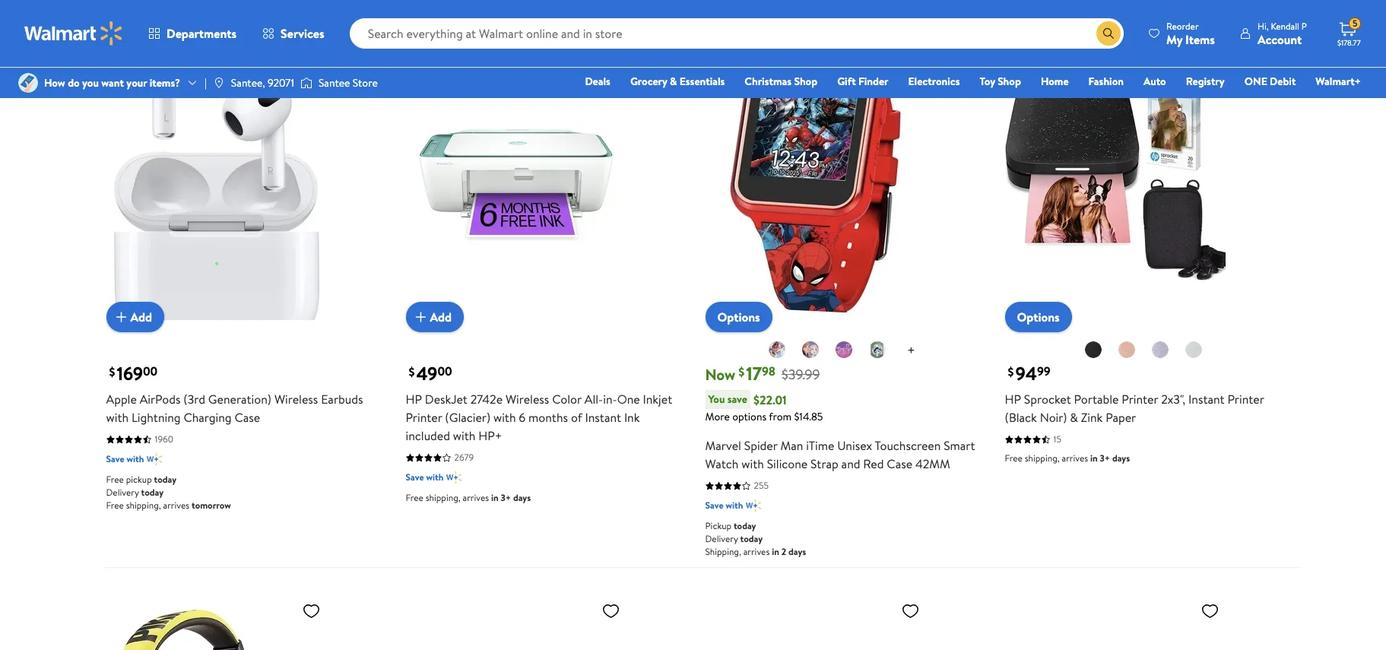 Task type: describe. For each thing, give the bounding box(es) containing it.
options
[[732, 409, 767, 424]]

zink
[[1081, 409, 1103, 426]]

color
[[552, 391, 582, 408]]

brother hl-l2325dw monochrome laser printer, wireless networking, duplex printing image
[[406, 596, 626, 650]]

arrives inside free pickup today delivery today free shipping, arrives tomorrow
[[163, 499, 189, 512]]

jurassic world image
[[869, 341, 887, 359]]

case inside apple airpods (3rd generation) wireless earbuds with lightning charging case
[[235, 409, 260, 426]]

with inside apple airpods (3rd generation) wireless earbuds with lightning charging case
[[106, 409, 129, 426]]

in-
[[603, 391, 617, 408]]

strap
[[811, 456, 839, 472]]

hp sprocket portable printer 2x3", instant printer (black noir) & zink paper image
[[1005, 22, 1226, 320]]

santee
[[319, 75, 350, 90]]

walmart plus image
[[746, 498, 761, 513]]

pokemon pikachu headphones for kids with built in volume limiting feature for kid friendly safe listening image
[[106, 596, 327, 650]]

2 horizontal spatial in
[[1091, 452, 1098, 465]]

pickup today delivery today shipping, arrives in 2 days
[[705, 520, 806, 558]]

ninja blast 16 oz. personal portable blender with leak proof lid and easy sip spout, perfect for smoothies, black, bc100bk image
[[705, 596, 926, 650]]

0 vertical spatial free shipping, arrives in 3+ days
[[1005, 452, 1130, 465]]

arrives inside pickup today delivery today shipping, arrives in 2 days
[[744, 545, 770, 558]]

shipping,
[[705, 545, 741, 558]]

smart
[[944, 437, 975, 454]]

2 vertical spatial save with
[[705, 499, 743, 512]]

169
[[117, 361, 143, 386]]

with up pickup
[[127, 453, 144, 466]]

unisex
[[837, 437, 872, 454]]

save with for 49
[[406, 471, 444, 484]]

registry link
[[1179, 73, 1232, 90]]

add to favorites list, pokemon pikachu headphones for kids with built in volume limiting feature for kid friendly safe listening image
[[302, 602, 321, 621]]

christmas
[[745, 74, 792, 89]]

days inside pickup today delivery today shipping, arrives in 2 days
[[789, 545, 806, 558]]

now $ 17 98 $39.99
[[705, 361, 820, 386]]

shipping, inside free pickup today delivery today free shipping, arrives tomorrow
[[126, 499, 161, 512]]

walmart plus image for 169
[[147, 452, 162, 467]]

disney princess image
[[768, 341, 786, 359]]

save with for 169
[[106, 453, 144, 466]]

electronics
[[908, 74, 960, 89]]

frozen 2 image
[[802, 341, 820, 359]]

save for 169
[[106, 453, 124, 466]]

do
[[68, 75, 80, 90]]

lilac image
[[1151, 341, 1169, 359]]

94
[[1016, 361, 1037, 386]]

p
[[1302, 19, 1307, 32]]

grocery & essentials link
[[624, 73, 732, 90]]

 image for how do you want your items?
[[18, 73, 38, 93]]

spider
[[744, 437, 778, 454]]

finder
[[859, 74, 889, 89]]

services button
[[250, 15, 337, 52]]

6
[[519, 409, 526, 426]]

deskjet
[[425, 391, 468, 408]]

account
[[1258, 31, 1302, 48]]

gift finder
[[837, 74, 889, 89]]

99
[[1037, 363, 1051, 380]]

in inside pickup today delivery today shipping, arrives in 2 days
[[772, 545, 779, 558]]

man
[[781, 437, 803, 454]]

christmas shop link
[[738, 73, 824, 90]]

luna pearl image
[[1184, 341, 1203, 359]]

apple airpods (3rd generation) wireless earbuds with lightning charging case
[[106, 391, 363, 426]]

with left walmart plus image
[[726, 499, 743, 512]]

5
[[1353, 17, 1358, 30]]

1960
[[155, 433, 173, 446]]

items?
[[150, 75, 180, 90]]

ink
[[624, 409, 640, 426]]

marvel
[[705, 437, 741, 454]]

options link for 94
[[1005, 302, 1072, 332]]

walmart image
[[24, 21, 123, 46]]

and
[[842, 456, 861, 472]]

$ inside now $ 17 98 $39.99
[[739, 364, 745, 381]]

black noir image
[[1084, 341, 1102, 359]]

tomorrow
[[192, 499, 231, 512]]

christmas shop
[[745, 74, 818, 89]]

auto link
[[1137, 73, 1173, 90]]

store
[[353, 75, 378, 90]]

red
[[863, 456, 884, 472]]

with down the included
[[426, 471, 444, 484]]

charging
[[184, 409, 232, 426]]

0 vertical spatial &
[[670, 74, 677, 89]]

home link
[[1034, 73, 1076, 90]]

portable
[[1074, 391, 1119, 408]]

marvel spider man itime unisex touchscreen smart watch with silicone strap and red case 42mm
[[705, 437, 975, 472]]

of
[[571, 409, 582, 426]]

delivery inside pickup today delivery today shipping, arrives in 2 days
[[705, 532, 738, 545]]

$39.99
[[782, 365, 820, 384]]

touchscreen
[[875, 437, 941, 454]]

|
[[205, 75, 207, 90]]

98
[[762, 363, 776, 380]]

how do you want your items?
[[44, 75, 180, 90]]

2 horizontal spatial save
[[705, 499, 724, 512]]

92071
[[268, 75, 294, 90]]

hp deskjet 2742e wireless color all-in-one inkjet printer (glacier) with 6 months of instant ink included with hp+
[[406, 391, 672, 444]]

(glacier)
[[445, 409, 491, 426]]

kendall
[[1271, 19, 1300, 32]]

my
[[1167, 31, 1183, 48]]

with down (glacier)
[[453, 428, 476, 444]]

add to favorites list, hp deskjet 2742e wireless color all-in-one inkjet printer (glacier) with 6 months of instant ink included with hp+ image
[[602, 28, 620, 47]]

$ 169 00
[[109, 361, 158, 386]]

your
[[127, 75, 147, 90]]

1 horizontal spatial printer
[[1122, 391, 1158, 408]]

add to favorites list, apple airpods (3rd generation) wireless earbuds with lightning charging case image
[[302, 28, 321, 47]]

marvel spider man itime unisex touchscreen smart watch with silicone strap and red case 42mm image
[[705, 22, 926, 320]]

hp deskjet 2742e wireless color all-in-one inkjet printer (glacier) with 6 months of instant ink included with hp+ image
[[406, 22, 626, 320]]

hi, kendall p account
[[1258, 19, 1307, 48]]

instant inside hp deskjet 2742e wireless color all-in-one inkjet printer (glacier) with 6 months of instant ink included with hp+
[[585, 409, 621, 426]]

registry
[[1186, 74, 1225, 89]]

case inside marvel spider man itime unisex touchscreen smart watch with silicone strap and red case 42mm
[[887, 456, 913, 472]]

santee, 92071
[[231, 75, 294, 90]]

noir)
[[1040, 409, 1067, 426]]



Task type: vqa. For each thing, say whether or not it's contained in the screenshot.


Task type: locate. For each thing, give the bounding box(es) containing it.
free shipping, arrives in 3+ days
[[1005, 452, 1130, 465], [406, 491, 531, 504]]

generation)
[[208, 391, 272, 408]]

2 vertical spatial in
[[772, 545, 779, 558]]

2 horizontal spatial days
[[1112, 452, 1130, 465]]

add button up $ 49 00
[[406, 302, 464, 332]]

1 horizontal spatial save
[[406, 471, 424, 484]]

free pickup today delivery today free shipping, arrives tomorrow
[[106, 473, 231, 512]]

+ button
[[895, 339, 928, 363]]

add button for 169
[[106, 302, 164, 332]]

0 horizontal spatial save
[[106, 453, 124, 466]]

Search search field
[[350, 18, 1124, 49]]

wireless inside hp deskjet 2742e wireless color all-in-one inkjet printer (glacier) with 6 months of instant ink included with hp+
[[506, 391, 549, 408]]

items
[[1186, 31, 1215, 48]]

blush pink image
[[1118, 341, 1136, 359]]

options
[[718, 309, 760, 326], [1017, 309, 1060, 326]]

 image for santee, 92071
[[213, 77, 225, 89]]

2 wireless from the left
[[506, 391, 549, 408]]

1 horizontal spatial shipping,
[[426, 491, 461, 504]]

save
[[728, 392, 748, 407]]

with down spider
[[742, 456, 764, 472]]

1 horizontal spatial instant
[[1189, 391, 1225, 408]]

49
[[416, 361, 438, 386]]

pickup
[[705, 520, 732, 532]]

home
[[1041, 74, 1069, 89]]

wireless inside apple airpods (3rd generation) wireless earbuds with lightning charging case
[[274, 391, 318, 408]]

walmart plus image for 49
[[447, 470, 462, 485]]

$ inside $ 94 99
[[1008, 364, 1014, 381]]

Walmart Site-Wide search field
[[350, 18, 1124, 49]]

add to favorites list, hp sprocket portable printer 2x3", instant printer (black noir) & zink paper image
[[1201, 28, 1219, 47]]

printer
[[1122, 391, 1158, 408], [1228, 391, 1264, 408], [406, 409, 442, 426]]

& left the zink
[[1070, 409, 1078, 426]]

1 horizontal spatial shop
[[998, 74, 1021, 89]]

2 shop from the left
[[998, 74, 1021, 89]]

1 vertical spatial save
[[406, 471, 424, 484]]

add button for 49
[[406, 302, 464, 332]]

reorder
[[1167, 19, 1199, 32]]

delivery inside free pickup today delivery today free shipping, arrives tomorrow
[[106, 486, 139, 499]]

3 $ from the left
[[739, 364, 745, 381]]

add to cart image
[[112, 308, 130, 326]]

add up $ 49 00
[[430, 309, 452, 325]]

$ inside $ 169 00
[[109, 364, 115, 381]]

1 horizontal spatial options link
[[1005, 302, 1072, 332]]

1 horizontal spatial options
[[1017, 309, 1060, 326]]

 image right |
[[213, 77, 225, 89]]

gift
[[837, 74, 856, 89]]

departments button
[[135, 15, 250, 52]]

options link up disney princess image
[[705, 302, 772, 332]]

hp inside hp deskjet 2742e wireless color all-in-one inkjet printer (glacier) with 6 months of instant ink included with hp+
[[406, 391, 422, 408]]

255
[[754, 479, 769, 492]]

0 horizontal spatial &
[[670, 74, 677, 89]]

$
[[109, 364, 115, 381], [409, 364, 415, 381], [739, 364, 745, 381], [1008, 364, 1014, 381]]

add button up $ 169 00
[[106, 302, 164, 332]]

save down the included
[[406, 471, 424, 484]]

printer right the 2x3",
[[1228, 391, 1264, 408]]

in down the zink
[[1091, 452, 1098, 465]]

reorder my items
[[1167, 19, 1215, 48]]

0 vertical spatial instant
[[1189, 391, 1225, 408]]

2 horizontal spatial shipping,
[[1025, 452, 1060, 465]]

0 horizontal spatial printer
[[406, 409, 442, 426]]

$ 94 99
[[1008, 361, 1051, 386]]

in left the 2
[[772, 545, 779, 558]]

0 vertical spatial 3+
[[1100, 452, 1110, 465]]

2 add button from the left
[[406, 302, 464, 332]]

0 horizontal spatial save with
[[106, 453, 144, 466]]

in down hp+
[[491, 491, 499, 504]]

months
[[529, 409, 568, 426]]

$ inside $ 49 00
[[409, 364, 415, 381]]

$ for 94
[[1008, 364, 1014, 381]]

save with down the included
[[406, 471, 444, 484]]

hp+
[[479, 428, 502, 444]]

shipping, down 15
[[1025, 452, 1060, 465]]

one
[[617, 391, 640, 408]]

itime
[[806, 437, 835, 454]]

1 vertical spatial delivery
[[705, 532, 738, 545]]

00 for 49
[[438, 363, 452, 380]]

0 vertical spatial days
[[1112, 452, 1130, 465]]

1 wireless from the left
[[274, 391, 318, 408]]

0 horizontal spatial add button
[[106, 302, 164, 332]]

search icon image
[[1103, 27, 1115, 40]]

paper
[[1106, 409, 1136, 426]]

1 shop from the left
[[794, 74, 818, 89]]

0 vertical spatial save
[[106, 453, 124, 466]]

2 vertical spatial save
[[705, 499, 724, 512]]

0 horizontal spatial wireless
[[274, 391, 318, 408]]

in
[[1091, 452, 1098, 465], [491, 491, 499, 504], [772, 545, 779, 558]]

00 up 'airpods'
[[143, 363, 158, 380]]

(black
[[1005, 409, 1037, 426]]

0 horizontal spatial options
[[718, 309, 760, 326]]

0 horizontal spatial delivery
[[106, 486, 139, 499]]

0 horizontal spatial shop
[[794, 74, 818, 89]]

1 horizontal spatial 00
[[438, 363, 452, 380]]

2 $ from the left
[[409, 364, 415, 381]]

1 horizontal spatial wireless
[[506, 391, 549, 408]]

$ left 94
[[1008, 364, 1014, 381]]

1 add from the left
[[130, 309, 152, 325]]

0 horizontal spatial 3+
[[501, 491, 511, 504]]

save up 'pickup'
[[705, 499, 724, 512]]

jojo siwa image
[[835, 341, 853, 359]]

0 horizontal spatial shipping,
[[126, 499, 161, 512]]

printer up paper
[[1122, 391, 1158, 408]]

lightning
[[132, 409, 181, 426]]

1 vertical spatial free shipping, arrives in 3+ days
[[406, 491, 531, 504]]

how
[[44, 75, 65, 90]]

electronics link
[[902, 73, 967, 90]]

walmart plus image
[[147, 452, 162, 467], [447, 470, 462, 485]]

1 vertical spatial in
[[491, 491, 499, 504]]

hp sprocket portable printer 2x3", instant printer (black noir) & zink paper
[[1005, 391, 1264, 426]]

more
[[705, 409, 730, 424]]

add for 169
[[130, 309, 152, 325]]

$ left 49
[[409, 364, 415, 381]]

options link up 99
[[1005, 302, 1072, 332]]

pickup
[[126, 473, 152, 486]]

you
[[708, 392, 725, 407]]

1 vertical spatial 3+
[[501, 491, 511, 504]]

apple airpods (3rd generation) wireless earbuds with lightning charging case image
[[106, 22, 327, 320]]

1 vertical spatial instant
[[585, 409, 621, 426]]

2 options link from the left
[[1005, 302, 1072, 332]]

& inside hp sprocket portable printer 2x3", instant printer (black noir) & zink paper
[[1070, 409, 1078, 426]]

42mm
[[916, 456, 951, 472]]

instant right the 2x3",
[[1189, 391, 1225, 408]]

1 horizontal spatial free shipping, arrives in 3+ days
[[1005, 452, 1130, 465]]

 image
[[300, 75, 313, 90]]

add to cart image
[[412, 308, 430, 326]]

santee,
[[231, 75, 265, 90]]

1 $ from the left
[[109, 364, 115, 381]]

1 horizontal spatial add button
[[406, 302, 464, 332]]

1 add button from the left
[[106, 302, 164, 332]]

hp down 49
[[406, 391, 422, 408]]

00 inside $ 49 00
[[438, 363, 452, 380]]

0 vertical spatial case
[[235, 409, 260, 426]]

canon pixma tr4722 all-in-one wireless inkjet printer with adf, mobile print and fax image
[[1005, 596, 1226, 650]]

hp for 94
[[1005, 391, 1021, 408]]

2 horizontal spatial printer
[[1228, 391, 1264, 408]]

2 00 from the left
[[438, 363, 452, 380]]

2 options from the left
[[1017, 309, 1060, 326]]

arrives left the 2
[[744, 545, 770, 558]]

auto
[[1144, 74, 1166, 89]]

free shipping, arrives in 3+ days down 2679
[[406, 491, 531, 504]]

0 vertical spatial save with
[[106, 453, 144, 466]]

arrives left tomorrow
[[163, 499, 189, 512]]

2 add from the left
[[430, 309, 452, 325]]

printer inside hp deskjet 2742e wireless color all-in-one inkjet printer (glacier) with 6 months of instant ink included with hp+
[[406, 409, 442, 426]]

essentials
[[680, 74, 725, 89]]

shop inside toy shop link
[[998, 74, 1021, 89]]

1 horizontal spatial delivery
[[705, 532, 738, 545]]

add for 49
[[430, 309, 452, 325]]

0 horizontal spatial  image
[[18, 73, 38, 93]]

arrives down the zink
[[1062, 452, 1088, 465]]

walmart+
[[1316, 74, 1361, 89]]

walmart+ link
[[1309, 73, 1368, 90]]

options for 94
[[1017, 309, 1060, 326]]

3+ down the zink
[[1100, 452, 1110, 465]]

with left 6 on the bottom left of page
[[493, 409, 516, 426]]

1 horizontal spatial add
[[430, 309, 452, 325]]

1 horizontal spatial days
[[789, 545, 806, 558]]

1 vertical spatial &
[[1070, 409, 1078, 426]]

1 vertical spatial days
[[513, 491, 531, 504]]

save with up 'pickup'
[[705, 499, 743, 512]]

5 $178.77
[[1338, 17, 1361, 48]]

watch
[[705, 456, 739, 472]]

$ left 17
[[739, 364, 745, 381]]

0 horizontal spatial case
[[235, 409, 260, 426]]

one debit link
[[1238, 73, 1303, 90]]

wireless
[[274, 391, 318, 408], [506, 391, 549, 408]]

0 horizontal spatial 00
[[143, 363, 158, 380]]

0 horizontal spatial hp
[[406, 391, 422, 408]]

4 $ from the left
[[1008, 364, 1014, 381]]

0 horizontal spatial add
[[130, 309, 152, 325]]

options for $39.99
[[718, 309, 760, 326]]

options link for $39.99
[[705, 302, 772, 332]]

deals link
[[578, 73, 617, 90]]

& right grocery
[[670, 74, 677, 89]]

with down apple
[[106, 409, 129, 426]]

fashion link
[[1082, 73, 1131, 90]]

 image left how
[[18, 73, 38, 93]]

apple
[[106, 391, 137, 408]]

0 vertical spatial in
[[1091, 452, 1098, 465]]

1 vertical spatial case
[[887, 456, 913, 472]]

1 horizontal spatial hp
[[1005, 391, 1021, 408]]

00 for 169
[[143, 363, 158, 380]]

$14.85
[[794, 409, 823, 424]]

today
[[154, 473, 177, 486], [141, 486, 164, 499], [734, 520, 756, 532], [740, 532, 763, 545]]

1 00 from the left
[[143, 363, 158, 380]]

airpods
[[140, 391, 181, 408]]

2 vertical spatial days
[[789, 545, 806, 558]]

00 up deskjet
[[438, 363, 452, 380]]

$22.01
[[754, 391, 787, 408]]

with inside marvel spider man itime unisex touchscreen smart watch with silicone strap and red case 42mm
[[742, 456, 764, 472]]

shop right toy
[[998, 74, 1021, 89]]

shipping, down pickup
[[126, 499, 161, 512]]

walmart plus image down the 1960
[[147, 452, 162, 467]]

hp for 49
[[406, 391, 422, 408]]

&
[[670, 74, 677, 89], [1070, 409, 1078, 426]]

add up $ 169 00
[[130, 309, 152, 325]]

arrives down 2679
[[463, 491, 489, 504]]

hi,
[[1258, 19, 1269, 32]]

2 hp from the left
[[1005, 391, 1021, 408]]

add to favorites list, ninja blast 16 oz. personal portable blender with leak proof lid and easy sip spout, perfect for smoothies, black, bc100bk image
[[902, 602, 920, 621]]

wireless left earbuds
[[274, 391, 318, 408]]

one
[[1245, 74, 1268, 89]]

you save $22.01 more options from $14.85
[[705, 391, 823, 424]]

printer up the included
[[406, 409, 442, 426]]

grocery
[[630, 74, 667, 89]]

save with up pickup
[[106, 453, 144, 466]]

included
[[406, 428, 450, 444]]

0 vertical spatial walmart plus image
[[147, 452, 162, 467]]

1 vertical spatial walmart plus image
[[447, 470, 462, 485]]

(3rd
[[183, 391, 205, 408]]

1 hp from the left
[[406, 391, 422, 408]]

$ for 169
[[109, 364, 115, 381]]

shop right christmas
[[794, 74, 818, 89]]

case
[[235, 409, 260, 426], [887, 456, 913, 472]]

free shipping, arrives in 3+ days down 15
[[1005, 452, 1130, 465]]

case down generation)
[[235, 409, 260, 426]]

all-
[[585, 391, 603, 408]]

15
[[1054, 433, 1062, 446]]

shipping,
[[1025, 452, 1060, 465], [426, 491, 461, 504], [126, 499, 161, 512]]

add
[[130, 309, 152, 325], [430, 309, 452, 325]]

3+ down hp+
[[501, 491, 511, 504]]

2 horizontal spatial save with
[[705, 499, 743, 512]]

with
[[106, 409, 129, 426], [493, 409, 516, 426], [453, 428, 476, 444], [127, 453, 144, 466], [742, 456, 764, 472], [426, 471, 444, 484], [726, 499, 743, 512]]

$ for 49
[[409, 364, 415, 381]]

1 horizontal spatial save with
[[406, 471, 444, 484]]

1 horizontal spatial walmart plus image
[[447, 470, 462, 485]]

17
[[746, 361, 762, 386]]

0 horizontal spatial days
[[513, 491, 531, 504]]

grocery & essentials
[[630, 74, 725, 89]]

hp
[[406, 391, 422, 408], [1005, 391, 1021, 408]]

0 vertical spatial delivery
[[106, 486, 139, 499]]

1 vertical spatial save with
[[406, 471, 444, 484]]

 image
[[18, 73, 38, 93], [213, 77, 225, 89]]

$ left 169
[[109, 364, 115, 381]]

add to favorites list, canon pixma tr4722 all-in-one wireless inkjet printer with adf, mobile print and fax image
[[1201, 602, 1219, 621]]

toy shop
[[980, 74, 1021, 89]]

add to favorites list, brother hl-l2325dw monochrome laser printer, wireless networking, duplex printing image
[[602, 602, 620, 621]]

hp inside hp sprocket portable printer 2x3", instant printer (black noir) & zink paper
[[1005, 391, 1021, 408]]

2742e
[[471, 391, 503, 408]]

1 horizontal spatial  image
[[213, 77, 225, 89]]

1 options link from the left
[[705, 302, 772, 332]]

instant inside hp sprocket portable printer 2x3", instant printer (black noir) & zink paper
[[1189, 391, 1225, 408]]

1 horizontal spatial 3+
[[1100, 452, 1110, 465]]

1 options from the left
[[718, 309, 760, 326]]

shop for christmas shop
[[794, 74, 818, 89]]

hp up the (black in the bottom of the page
[[1005, 391, 1021, 408]]

departments
[[167, 25, 237, 42]]

save with
[[106, 453, 144, 466], [406, 471, 444, 484], [705, 499, 743, 512]]

save down apple
[[106, 453, 124, 466]]

options up 99
[[1017, 309, 1060, 326]]

want
[[101, 75, 124, 90]]

options up 17
[[718, 309, 760, 326]]

00 inside $ 169 00
[[143, 363, 158, 380]]

1 horizontal spatial in
[[772, 545, 779, 558]]

1 horizontal spatial case
[[887, 456, 913, 472]]

shipping, down 2679
[[426, 491, 461, 504]]

one debit
[[1245, 74, 1296, 89]]

earbuds
[[321, 391, 363, 408]]

0 horizontal spatial free shipping, arrives in 3+ days
[[406, 491, 531, 504]]

instant down the in-
[[585, 409, 621, 426]]

2x3",
[[1161, 391, 1186, 408]]

save for 49
[[406, 471, 424, 484]]

0 horizontal spatial walmart plus image
[[147, 452, 162, 467]]

0 horizontal spatial options link
[[705, 302, 772, 332]]

toy shop link
[[973, 73, 1028, 90]]

shop inside christmas shop link
[[794, 74, 818, 89]]

case down touchscreen
[[887, 456, 913, 472]]

0 horizontal spatial in
[[491, 491, 499, 504]]

wireless up 6 on the bottom left of page
[[506, 391, 549, 408]]

1 horizontal spatial &
[[1070, 409, 1078, 426]]

+
[[907, 341, 916, 360]]

walmart plus image down 2679
[[447, 470, 462, 485]]

$ 49 00
[[409, 361, 452, 386]]

services
[[281, 25, 324, 42]]

shop for toy shop
[[998, 74, 1021, 89]]

0 horizontal spatial instant
[[585, 409, 621, 426]]



